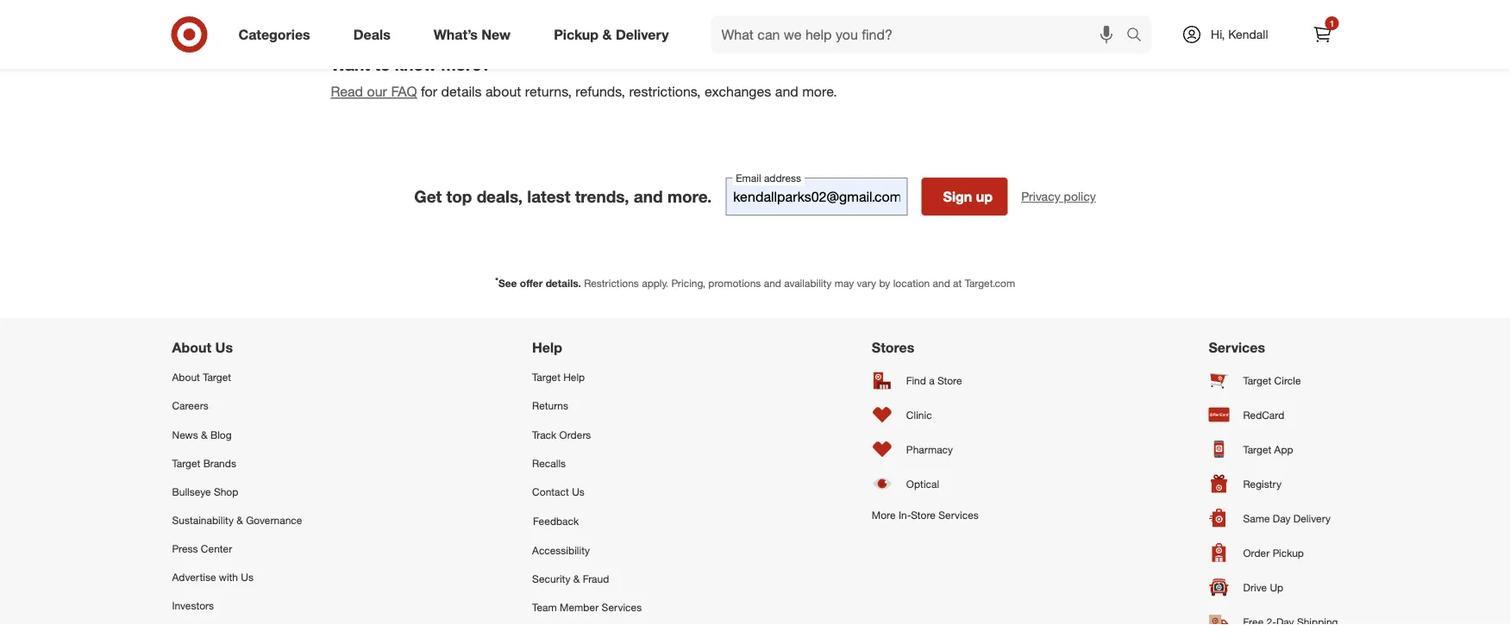 Task type: vqa. For each thing, say whether or not it's contained in the screenshot.
Policy
yes



Task type: describe. For each thing, give the bounding box(es) containing it.
about us
[[172, 339, 233, 356]]

clinic link
[[872, 398, 979, 432]]

clinic
[[906, 408, 932, 421]]

more?
[[441, 55, 491, 74]]

target for target app
[[1243, 443, 1271, 456]]

feedback
[[533, 515, 579, 528]]

promotions
[[708, 277, 761, 290]]

want to know more?
[[331, 55, 491, 74]]

1
[[1330, 18, 1334, 28]]

vary
[[857, 277, 876, 290]]

up
[[1270, 581, 1284, 594]]

privacy
[[1021, 189, 1061, 204]]

registry
[[1243, 477, 1282, 490]]

bullseye shop link
[[172, 477, 302, 506]]

advertise with us link
[[172, 563, 302, 592]]

0 vertical spatial pickup
[[554, 26, 599, 43]]

drive
[[1243, 581, 1267, 594]]

latest
[[527, 186, 570, 206]]

same
[[1243, 512, 1270, 525]]

target for target brands
[[172, 457, 200, 470]]

hi,
[[1211, 27, 1225, 42]]

about for about us
[[172, 339, 211, 356]]

new
[[482, 26, 511, 43]]

categories
[[238, 26, 310, 43]]

returns,
[[525, 83, 572, 100]]

feedback button
[[532, 506, 642, 536]]

target help link
[[532, 363, 642, 392]]

to
[[375, 55, 390, 74]]

investors link
[[172, 592, 302, 620]]

careers
[[172, 399, 209, 412]]

target brands link
[[172, 449, 302, 477]]

kendall
[[1228, 27, 1268, 42]]

sign
[[943, 188, 972, 205]]

circle
[[1274, 374, 1301, 387]]

news & blog link
[[172, 420, 302, 449]]

want
[[331, 55, 370, 74]]

2 vertical spatial us
[[241, 571, 254, 584]]

and left 'availability' on the top
[[764, 277, 781, 290]]

1 vertical spatial pickup
[[1273, 546, 1304, 559]]

1 link
[[1304, 16, 1342, 53]]

and right trends,
[[634, 186, 663, 206]]

press
[[172, 542, 198, 555]]

fraud
[[583, 573, 609, 586]]

shop
[[214, 485, 238, 498]]

1 vertical spatial services
[[939, 509, 979, 522]]

deals link
[[339, 16, 412, 53]]

bullseye shop
[[172, 485, 238, 498]]

faq
[[391, 83, 417, 100]]

about
[[486, 83, 521, 100]]

target help
[[532, 371, 585, 384]]

more in-store services
[[872, 509, 979, 522]]

what's new
[[434, 26, 511, 43]]

store for a
[[937, 374, 962, 387]]

& for sustainability
[[237, 514, 243, 527]]

drive up
[[1243, 581, 1284, 594]]

target app
[[1243, 443, 1293, 456]]

1 vertical spatial help
[[563, 371, 585, 384]]

sustainability
[[172, 514, 234, 527]]

track orders
[[532, 428, 591, 441]]

target brands
[[172, 457, 236, 470]]

returns
[[532, 399, 568, 412]]

read our faq link
[[331, 83, 417, 100]]

get
[[414, 186, 442, 206]]

delivery for pickup & delivery
[[616, 26, 669, 43]]

target circle link
[[1209, 363, 1338, 398]]

contact
[[532, 485, 569, 498]]

redcard
[[1243, 408, 1284, 421]]

order pickup
[[1243, 546, 1304, 559]]

track orders link
[[532, 420, 642, 449]]

what's
[[434, 26, 478, 43]]

know
[[395, 55, 437, 74]]

order
[[1243, 546, 1270, 559]]

day
[[1273, 512, 1291, 525]]

up
[[976, 188, 993, 205]]

security
[[532, 573, 570, 586]]

target.com
[[965, 277, 1015, 290]]

security & fraud link
[[532, 565, 642, 594]]

optical link
[[872, 467, 979, 501]]

see
[[498, 277, 517, 290]]

find a store link
[[872, 363, 979, 398]]

about for about target
[[172, 371, 200, 384]]

recalls
[[532, 457, 566, 470]]

brands
[[203, 457, 236, 470]]

about target link
[[172, 363, 302, 392]]

location
[[893, 277, 930, 290]]

1 horizontal spatial more.
[[802, 83, 837, 100]]

and right exchanges
[[775, 83, 798, 100]]

restrictions,
[[629, 83, 701, 100]]

hi, kendall
[[1211, 27, 1268, 42]]

bullseye
[[172, 485, 211, 498]]

pharmacy
[[906, 443, 953, 456]]

target circle
[[1243, 374, 1301, 387]]

team member services
[[532, 601, 642, 614]]



Task type: locate. For each thing, give the bounding box(es) containing it.
2 about from the top
[[172, 371, 200, 384]]

target up returns
[[532, 371, 561, 384]]

services up target circle
[[1209, 339, 1265, 356]]

sustainability & governance
[[172, 514, 302, 527]]

by
[[879, 277, 890, 290]]

delivery inside pickup & delivery link
[[616, 26, 669, 43]]

us right contact
[[572, 485, 585, 498]]

& left blog
[[201, 428, 207, 441]]

& inside news & blog link
[[201, 428, 207, 441]]

1 horizontal spatial delivery
[[1294, 512, 1331, 525]]

0 vertical spatial services
[[1209, 339, 1265, 356]]

and left at
[[933, 277, 950, 290]]

pickup & delivery
[[554, 26, 669, 43]]

1 vertical spatial us
[[572, 485, 585, 498]]

exchanges
[[705, 83, 771, 100]]

1 horizontal spatial services
[[939, 509, 979, 522]]

security & fraud
[[532, 573, 609, 586]]

& down the bullseye shop link
[[237, 514, 243, 527]]

us for about us
[[215, 339, 233, 356]]

store down optical link
[[911, 509, 936, 522]]

0 vertical spatial about
[[172, 339, 211, 356]]

privacy policy
[[1021, 189, 1096, 204]]

sustainability & governance link
[[172, 506, 302, 535]]

1 vertical spatial store
[[911, 509, 936, 522]]

redcard link
[[1209, 398, 1338, 432]]

1 vertical spatial delivery
[[1294, 512, 1331, 525]]

drive up link
[[1209, 570, 1338, 605]]

0 vertical spatial us
[[215, 339, 233, 356]]

1 vertical spatial more.
[[668, 186, 712, 206]]

at
[[953, 277, 962, 290]]

for
[[421, 83, 437, 100]]

0 vertical spatial store
[[937, 374, 962, 387]]

2 horizontal spatial services
[[1209, 339, 1265, 356]]

target for target circle
[[1243, 374, 1271, 387]]

delivery right day
[[1294, 512, 1331, 525]]

None text field
[[726, 178, 908, 216]]

delivery for same day delivery
[[1294, 512, 1331, 525]]

1 horizontal spatial help
[[563, 371, 585, 384]]

& left fraud
[[573, 573, 580, 586]]

& inside security & fraud link
[[573, 573, 580, 586]]

1 vertical spatial about
[[172, 371, 200, 384]]

track
[[532, 428, 556, 441]]

0 horizontal spatial store
[[911, 509, 936, 522]]

read
[[331, 83, 363, 100]]

pickup & delivery link
[[539, 16, 690, 53]]

& for pickup
[[602, 26, 612, 43]]

about up about target
[[172, 339, 211, 356]]

trends,
[[575, 186, 629, 206]]

target for target help
[[532, 371, 561, 384]]

sign up
[[943, 188, 993, 205]]

services down fraud
[[602, 601, 642, 614]]

help up target help at the left of page
[[532, 339, 562, 356]]

us for contact us
[[572, 485, 585, 498]]

about up careers
[[172, 371, 200, 384]]

help
[[532, 339, 562, 356], [563, 371, 585, 384]]

0 horizontal spatial delivery
[[616, 26, 669, 43]]

0 horizontal spatial more.
[[668, 186, 712, 206]]

us right the with
[[241, 571, 254, 584]]

more.
[[802, 83, 837, 100], [668, 186, 712, 206]]

0 horizontal spatial us
[[215, 339, 233, 356]]

restrictions
[[584, 277, 639, 290]]

policy
[[1064, 189, 1096, 204]]

and
[[775, 83, 798, 100], [634, 186, 663, 206], [764, 277, 781, 290], [933, 277, 950, 290]]

store
[[937, 374, 962, 387], [911, 509, 936, 522]]

& for news
[[201, 428, 207, 441]]

with
[[219, 571, 238, 584]]

0 vertical spatial help
[[532, 339, 562, 356]]

store right a
[[937, 374, 962, 387]]

details.
[[546, 277, 581, 290]]

& up refunds,
[[602, 26, 612, 43]]

target down about us
[[203, 371, 231, 384]]

1 about from the top
[[172, 339, 211, 356]]

1 horizontal spatial us
[[241, 571, 254, 584]]

refunds,
[[576, 83, 625, 100]]

services down optical link
[[939, 509, 979, 522]]

careers link
[[172, 392, 302, 420]]

top
[[446, 186, 472, 206]]

member
[[560, 601, 599, 614]]

get top deals, latest trends, and more.
[[414, 186, 712, 206]]

& for security
[[573, 573, 580, 586]]

us up 'about target' link
[[215, 339, 233, 356]]

0 horizontal spatial help
[[532, 339, 562, 356]]

team member services link
[[532, 594, 642, 622]]

*
[[495, 275, 498, 285]]

pickup right order
[[1273, 546, 1304, 559]]

delivery inside same day delivery link
[[1294, 512, 1331, 525]]

search
[[1119, 28, 1160, 44]]

target down news
[[172, 457, 200, 470]]

store for in-
[[911, 509, 936, 522]]

0 horizontal spatial pickup
[[554, 26, 599, 43]]

& inside pickup & delivery link
[[602, 26, 612, 43]]

app
[[1274, 443, 1293, 456]]

1 horizontal spatial pickup
[[1273, 546, 1304, 559]]

target left circle
[[1243, 374, 1271, 387]]

returns link
[[532, 392, 642, 420]]

a
[[929, 374, 935, 387]]

pharmacy link
[[872, 432, 979, 467]]

news & blog
[[172, 428, 232, 441]]

press center link
[[172, 535, 302, 563]]

0 vertical spatial more.
[[802, 83, 837, 100]]

2 vertical spatial services
[[602, 601, 642, 614]]

stores
[[872, 339, 914, 356]]

advertise with us
[[172, 571, 254, 584]]

target left app
[[1243, 443, 1271, 456]]

deals
[[353, 26, 390, 43]]

help up returns link
[[563, 371, 585, 384]]

0 horizontal spatial services
[[602, 601, 642, 614]]

same day delivery
[[1243, 512, 1331, 525]]

may
[[835, 277, 854, 290]]

What can we help you find? suggestions appear below search field
[[711, 16, 1131, 53]]

more in-store services link
[[872, 501, 979, 530]]

target app link
[[1209, 432, 1338, 467]]

pickup
[[554, 26, 599, 43], [1273, 546, 1304, 559]]

find a store
[[906, 374, 962, 387]]

contact us link
[[532, 477, 642, 506]]

about target
[[172, 371, 231, 384]]

news
[[172, 428, 198, 441]]

accessibility
[[532, 544, 590, 557]]

blog
[[210, 428, 232, 441]]

pickup up the read our faq for details about returns, refunds, restrictions, exchanges and more.
[[554, 26, 599, 43]]

offer
[[520, 277, 543, 290]]

delivery up restrictions,
[[616, 26, 669, 43]]

&
[[602, 26, 612, 43], [201, 428, 207, 441], [237, 514, 243, 527], [573, 573, 580, 586]]

sign up button
[[921, 178, 1008, 216]]

* see offer details. restrictions apply. pricing, promotions and availability may vary by location and at target.com
[[495, 275, 1015, 290]]

apply.
[[642, 277, 668, 290]]

governance
[[246, 514, 302, 527]]

recalls link
[[532, 449, 642, 477]]

investors
[[172, 600, 214, 613]]

0 vertical spatial delivery
[[616, 26, 669, 43]]

deals,
[[477, 186, 523, 206]]

delivery
[[616, 26, 669, 43], [1294, 512, 1331, 525]]

more
[[872, 509, 896, 522]]

read our faq for details about returns, refunds, restrictions, exchanges and more.
[[331, 83, 837, 100]]

our
[[367, 83, 387, 100]]

2 horizontal spatial us
[[572, 485, 585, 498]]

1 horizontal spatial store
[[937, 374, 962, 387]]

about inside 'about target' link
[[172, 371, 200, 384]]

press center
[[172, 542, 232, 555]]

details
[[441, 83, 482, 100]]

find
[[906, 374, 926, 387]]

& inside sustainability & governance 'link'
[[237, 514, 243, 527]]



